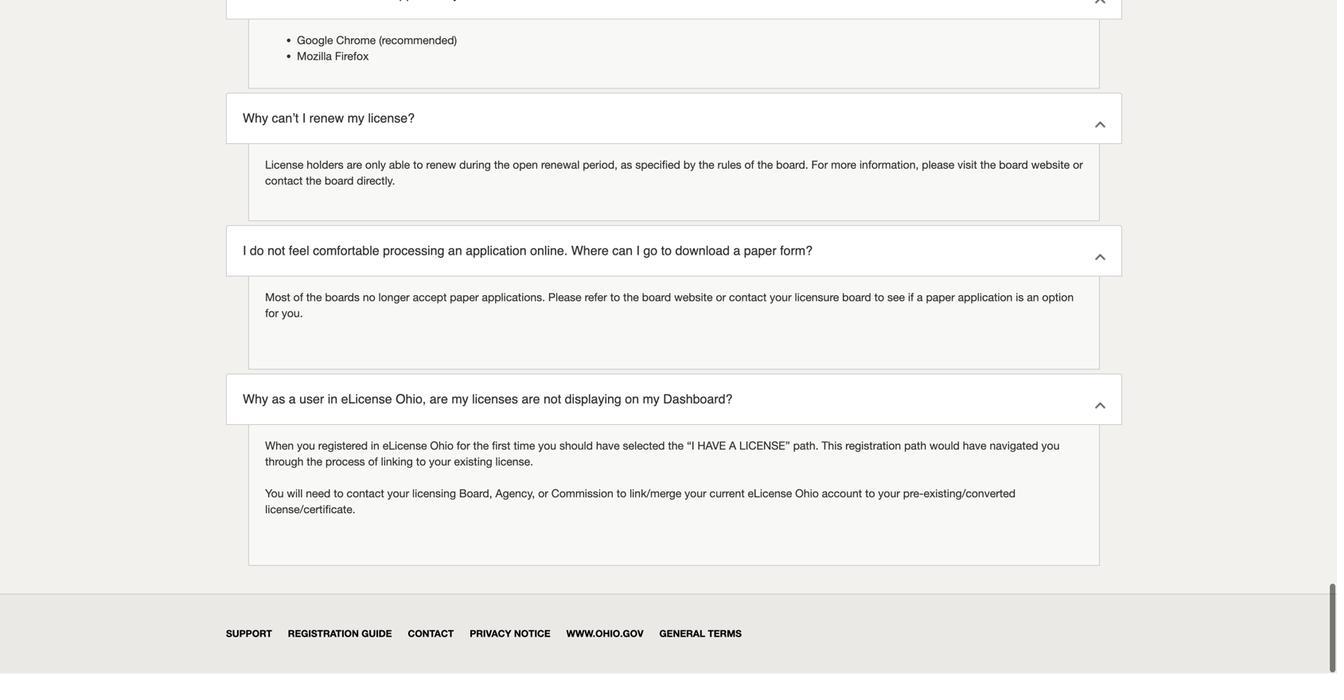 Task type: vqa. For each thing, say whether or not it's contained in the screenshot.
General Terms
yes



Task type: locate. For each thing, give the bounding box(es) containing it.
ohio up the licensing
[[430, 440, 454, 453]]

0 vertical spatial of
[[745, 159, 754, 172]]

to inside when you registered in elicense ohio for the first time you should have selected the "i have a license" path. this registration path would have navigated you through the process of linking to your existing license.
[[416, 456, 426, 469]]

0 horizontal spatial for
[[265, 307, 279, 320]]

in
[[328, 392, 338, 407], [371, 440, 380, 453]]

on
[[625, 392, 639, 407]]

1 horizontal spatial paper
[[744, 244, 777, 259]]

0 horizontal spatial application
[[466, 244, 527, 259]]

1 why from the top
[[243, 112, 268, 126]]

you right time
[[538, 440, 556, 453]]

2 horizontal spatial paper
[[926, 291, 955, 304]]

a right if
[[917, 291, 923, 304]]

1 horizontal spatial application
[[958, 291, 1013, 304]]

elicense left ohio,
[[341, 392, 392, 407]]

rules
[[718, 159, 742, 172]]

in right registered at bottom left
[[371, 440, 380, 453]]

why as a user in elicense ohio, are my licenses are not displaying on my dashboard?
[[243, 392, 733, 407]]

when
[[265, 440, 294, 453]]

0 horizontal spatial or
[[538, 487, 548, 501]]

license?
[[368, 112, 415, 126]]

2 horizontal spatial or
[[1073, 159, 1083, 172]]

0 vertical spatial in
[[328, 392, 338, 407]]

0 vertical spatial contact
[[265, 175, 303, 188]]

registration
[[288, 629, 359, 640]]

0 horizontal spatial website
[[674, 291, 713, 304]]

1 horizontal spatial in
[[371, 440, 380, 453]]

account
[[822, 487, 862, 501]]

application up applications.
[[466, 244, 527, 259]]

my left "licenses"
[[452, 392, 469, 407]]

0 horizontal spatial in
[[328, 392, 338, 407]]

not left displaying
[[544, 392, 561, 407]]

to right "linking"
[[416, 456, 426, 469]]

1 vertical spatial as
[[272, 392, 285, 407]]

why up when
[[243, 392, 268, 407]]

renew right can't
[[309, 112, 344, 126]]

go
[[644, 244, 658, 259]]

are left only
[[347, 159, 362, 172]]

2 horizontal spatial you
[[1042, 440, 1060, 453]]

2 why from the top
[[243, 392, 268, 407]]

2 vertical spatial a
[[289, 392, 296, 407]]

not
[[268, 244, 285, 259], [544, 392, 561, 407]]

the
[[494, 159, 510, 172], [699, 159, 715, 172], [757, 159, 773, 172], [980, 159, 996, 172], [306, 175, 322, 188], [306, 291, 322, 304], [623, 291, 639, 304], [473, 440, 489, 453], [668, 440, 684, 453], [307, 456, 322, 469]]

0 horizontal spatial renew
[[309, 112, 344, 126]]

if
[[908, 291, 914, 304]]

www.ohio.gov
[[566, 629, 644, 640]]

0 horizontal spatial a
[[289, 392, 296, 407]]

0 horizontal spatial not
[[268, 244, 285, 259]]

renew inside license holders are only able to renew during the open renewal period, as specified by the rules of the board. for more information, please visit the board website or contact the board directly.
[[426, 159, 456, 172]]

privacy notice link
[[470, 629, 551, 640]]

contact down the license
[[265, 175, 303, 188]]

1 horizontal spatial for
[[457, 440, 470, 453]]

the up existing
[[473, 440, 489, 453]]

0 vertical spatial for
[[265, 307, 279, 320]]

0 horizontal spatial contact
[[265, 175, 303, 188]]

of up 'you.'
[[293, 291, 303, 304]]

your inside "refer to the board website or contact your licensure board to see if a paper application is an option for you."
[[770, 291, 792, 304]]

1 horizontal spatial of
[[368, 456, 378, 469]]

1 vertical spatial why
[[243, 392, 268, 407]]

link/merge
[[630, 487, 682, 501]]

an right is
[[1027, 291, 1039, 304]]

my right on
[[643, 392, 660, 407]]

board down holders
[[325, 175, 354, 188]]

of inside when you registered in elicense ohio for the first time you should have selected the "i have a license" path. this registration path would have navigated you through the process of linking to your existing license.
[[368, 456, 378, 469]]

period,
[[583, 159, 618, 172]]

contact down download
[[729, 291, 767, 304]]

the left open at the left top
[[494, 159, 510, 172]]

refer
[[585, 291, 607, 304]]

1 vertical spatial not
[[544, 392, 561, 407]]

1 horizontal spatial you
[[538, 440, 556, 453]]

of
[[745, 159, 754, 172], [293, 291, 303, 304], [368, 456, 378, 469]]

2 vertical spatial elicense
[[748, 487, 792, 501]]

mozilla
[[297, 50, 332, 63]]

0 horizontal spatial as
[[272, 392, 285, 407]]

1 horizontal spatial not
[[544, 392, 561, 407]]

2 vertical spatial or
[[538, 487, 548, 501]]

1 horizontal spatial website
[[1031, 159, 1070, 172]]

registered
[[318, 440, 368, 453]]

0 horizontal spatial ohio
[[430, 440, 454, 453]]

should
[[560, 440, 593, 453]]

do
[[250, 244, 264, 259]]

as
[[621, 159, 632, 172], [272, 392, 285, 407]]

1 horizontal spatial ohio
[[795, 487, 819, 501]]

3 you from the left
[[1042, 440, 1060, 453]]

licensing
[[412, 487, 456, 501]]

your
[[770, 291, 792, 304], [429, 456, 451, 469], [387, 487, 409, 501], [685, 487, 707, 501], [878, 487, 900, 501]]

ohio,
[[396, 392, 426, 407]]

1 vertical spatial an
[[1027, 291, 1039, 304]]

0 vertical spatial or
[[1073, 159, 1083, 172]]

1 vertical spatial in
[[371, 440, 380, 453]]

0 horizontal spatial you
[[297, 440, 315, 453]]

0 horizontal spatial have
[[596, 440, 620, 453]]

of inside license holders are only able to renew during the open renewal period, as specified by the rules of the board. for more information, please visit the board website or contact the board directly.
[[745, 159, 754, 172]]

license/certificate.
[[265, 503, 356, 516]]

an
[[448, 244, 462, 259], [1027, 291, 1039, 304]]

1 horizontal spatial i
[[302, 112, 306, 126]]

ohio left account
[[795, 487, 819, 501]]

a
[[733, 244, 741, 259], [917, 291, 923, 304], [289, 392, 296, 407]]

visit
[[958, 159, 977, 172]]

elicense up "linking"
[[383, 440, 427, 453]]

1 vertical spatial renew
[[426, 159, 456, 172]]

1 vertical spatial application
[[958, 291, 1013, 304]]

a left user
[[289, 392, 296, 407]]

registration guide
[[288, 629, 392, 640]]

have
[[698, 440, 726, 453]]

2 horizontal spatial of
[[745, 159, 754, 172]]

to right go
[[661, 244, 672, 259]]

for up existing
[[457, 440, 470, 453]]

"i
[[687, 440, 695, 453]]

guide
[[362, 629, 392, 640]]

privacy
[[470, 629, 511, 640]]

contact inside "refer to the board website or contact your licensure board to see if a paper application is an option for you."
[[729, 291, 767, 304]]

online.
[[530, 244, 568, 259]]

as right period,
[[621, 159, 632, 172]]

1 vertical spatial or
[[716, 291, 726, 304]]

in right user
[[328, 392, 338, 407]]

website
[[1031, 159, 1070, 172], [674, 291, 713, 304]]

a right download
[[733, 244, 741, 259]]

or inside you will need to contact your licensing board, agency, or commission to link/merge your current elicense ohio account to your pre-existing/converted license/certificate.
[[538, 487, 548, 501]]

the right through
[[307, 456, 322, 469]]

renew left during
[[426, 159, 456, 172]]

for down most
[[265, 307, 279, 320]]

to
[[413, 159, 423, 172], [661, 244, 672, 259], [610, 291, 620, 304], [875, 291, 884, 304], [416, 456, 426, 469], [334, 487, 344, 501], [617, 487, 627, 501], [865, 487, 875, 501]]

0 vertical spatial website
[[1031, 159, 1070, 172]]

you right navigated
[[1042, 440, 1060, 453]]

not right do
[[268, 244, 285, 259]]

2 horizontal spatial i
[[636, 244, 640, 259]]

0 vertical spatial as
[[621, 159, 632, 172]]

paper
[[744, 244, 777, 259], [450, 291, 479, 304], [926, 291, 955, 304]]

2 horizontal spatial a
[[917, 291, 923, 304]]

board down go
[[642, 291, 671, 304]]

0 vertical spatial application
[[466, 244, 527, 259]]

2 have from the left
[[963, 440, 987, 453]]

0 vertical spatial renew
[[309, 112, 344, 126]]

in inside when you registered in elicense ohio for the first time you should have selected the "i have a license" path. this registration path would have navigated you through the process of linking to your existing license.
[[371, 440, 380, 453]]

1 vertical spatial ohio
[[795, 487, 819, 501]]

2 vertical spatial of
[[368, 456, 378, 469]]

application left is
[[958, 291, 1013, 304]]

1 vertical spatial for
[[457, 440, 470, 453]]

paper right the accept
[[450, 291, 479, 304]]

specified
[[635, 159, 680, 172]]

1 vertical spatial contact
[[729, 291, 767, 304]]

board
[[999, 159, 1028, 172], [325, 175, 354, 188], [642, 291, 671, 304], [842, 291, 871, 304]]

why
[[243, 112, 268, 126], [243, 392, 268, 407]]

as inside license holders are only able to renew during the open renewal period, as specified by the rules of the board. for more information, please visit the board website or contact the board directly.
[[621, 159, 632, 172]]

0 horizontal spatial of
[[293, 291, 303, 304]]

0 horizontal spatial an
[[448, 244, 462, 259]]

your up the licensing
[[429, 456, 451, 469]]

renew
[[309, 112, 344, 126], [426, 159, 456, 172]]

i
[[302, 112, 306, 126], [243, 244, 246, 259], [636, 244, 640, 259]]

during
[[459, 159, 491, 172]]

general terms link
[[660, 629, 742, 640]]

to right account
[[865, 487, 875, 501]]

an right 'processing'
[[448, 244, 462, 259]]

to left link/merge
[[617, 487, 627, 501]]

you
[[265, 487, 284, 501]]

as left user
[[272, 392, 285, 407]]

paper left form?
[[744, 244, 777, 259]]

elicense right current
[[748, 487, 792, 501]]

of left "linking"
[[368, 456, 378, 469]]

1 vertical spatial a
[[917, 291, 923, 304]]

are right "licenses"
[[522, 392, 540, 407]]

2 horizontal spatial are
[[522, 392, 540, 407]]

is
[[1016, 291, 1024, 304]]

1 horizontal spatial have
[[963, 440, 987, 453]]

of right rules
[[745, 159, 754, 172]]

your left the "licensure"
[[770, 291, 792, 304]]

board right visit
[[999, 159, 1028, 172]]

1 horizontal spatial as
[[621, 159, 632, 172]]

1 horizontal spatial renew
[[426, 159, 456, 172]]

elicense inside you will need to contact your licensing board, agency, or commission to link/merge your current elicense ohio account to your pre-existing/converted license/certificate.
[[748, 487, 792, 501]]

ohio inside when you registered in elicense ohio for the first time you should have selected the "i have a license" path. this registration path would have navigated you through the process of linking to your existing license.
[[430, 440, 454, 453]]

i do not feel comfortable processing an application online. where can i go to download a paper form?
[[243, 244, 813, 259]]

i left do
[[243, 244, 246, 259]]

for
[[265, 307, 279, 320], [457, 440, 470, 453]]

accept
[[413, 291, 447, 304]]

2 horizontal spatial contact
[[729, 291, 767, 304]]

have
[[596, 440, 620, 453], [963, 440, 987, 453]]

why left can't
[[243, 112, 268, 126]]

0 vertical spatial an
[[448, 244, 462, 259]]

for inside when you registered in elicense ohio for the first time you should have selected the "i have a license" path. this registration path would have navigated you through the process of linking to your existing license.
[[457, 440, 470, 453]]

contact
[[408, 629, 454, 640]]

or
[[1073, 159, 1083, 172], [716, 291, 726, 304], [538, 487, 548, 501]]

directly.
[[357, 175, 395, 188]]

google chrome (recommended) mozilla firefox
[[297, 34, 457, 63]]

contact down process
[[347, 487, 384, 501]]

i right can't
[[302, 112, 306, 126]]

0 horizontal spatial my
[[348, 112, 365, 126]]

renewal
[[541, 159, 580, 172]]

0 horizontal spatial are
[[347, 159, 362, 172]]

are right ohio,
[[430, 392, 448, 407]]

the right refer
[[623, 291, 639, 304]]

are
[[347, 159, 362, 172], [430, 392, 448, 407], [522, 392, 540, 407]]

existing/converted
[[924, 487, 1016, 501]]

the right visit
[[980, 159, 996, 172]]

1 horizontal spatial an
[[1027, 291, 1039, 304]]

the inside "refer to the board website or contact your licensure board to see if a paper application is an option for you."
[[623, 291, 639, 304]]

0 vertical spatial why
[[243, 112, 268, 126]]

paper right if
[[926, 291, 955, 304]]

0 vertical spatial ohio
[[430, 440, 454, 453]]

my left license?
[[348, 112, 365, 126]]

a inside "refer to the board website or contact your licensure board to see if a paper application is an option for you."
[[917, 291, 923, 304]]

1 horizontal spatial my
[[452, 392, 469, 407]]

0 vertical spatial a
[[733, 244, 741, 259]]

a
[[729, 440, 736, 453]]

the left "i
[[668, 440, 684, 453]]

0 vertical spatial not
[[268, 244, 285, 259]]

2 vertical spatial contact
[[347, 487, 384, 501]]

path.
[[793, 440, 819, 453]]

1 horizontal spatial contact
[[347, 487, 384, 501]]

to right "able"
[[413, 159, 423, 172]]

have right would
[[963, 440, 987, 453]]

have right should
[[596, 440, 620, 453]]

contact link
[[408, 629, 454, 640]]

are inside license holders are only able to renew during the open renewal period, as specified by the rules of the board. for more information, please visit the board website or contact the board directly.
[[347, 159, 362, 172]]

1 horizontal spatial are
[[430, 392, 448, 407]]

you
[[297, 440, 315, 453], [538, 440, 556, 453], [1042, 440, 1060, 453]]

1 vertical spatial elicense
[[383, 440, 427, 453]]

you right when
[[297, 440, 315, 453]]

boards
[[325, 291, 360, 304]]

1 vertical spatial website
[[674, 291, 713, 304]]

1 horizontal spatial or
[[716, 291, 726, 304]]

i left go
[[636, 244, 640, 259]]

my
[[348, 112, 365, 126], [452, 392, 469, 407], [643, 392, 660, 407]]



Task type: describe. For each thing, give the bounding box(es) containing it.
can
[[612, 244, 633, 259]]

registration
[[846, 440, 901, 453]]

please
[[922, 159, 955, 172]]

time
[[514, 440, 535, 453]]

information,
[[860, 159, 919, 172]]

0 horizontal spatial i
[[243, 244, 246, 259]]

ohio inside you will need to contact your licensing board, agency, or commission to link/merge your current elicense ohio account to your pre-existing/converted license/certificate.
[[795, 487, 819, 501]]

this
[[822, 440, 842, 453]]

your inside when you registered in elicense ohio for the first time you should have selected the "i have a license" path. this registration path would have navigated you through the process of linking to your existing license.
[[429, 456, 451, 469]]

to right need
[[334, 487, 344, 501]]

dashboard?
[[663, 392, 733, 407]]

when you registered in elicense ohio for the first time you should have selected the "i have a license" path. this registration path would have navigated you through the process of linking to your existing license.
[[265, 440, 1060, 469]]

0 vertical spatial elicense
[[341, 392, 392, 407]]

no
[[363, 291, 375, 304]]

will
[[287, 487, 303, 501]]

displaying
[[565, 392, 622, 407]]

general
[[660, 629, 705, 640]]

to left see
[[875, 291, 884, 304]]

pre-
[[903, 487, 924, 501]]

2 horizontal spatial my
[[643, 392, 660, 407]]

user
[[299, 392, 324, 407]]

your left pre-
[[878, 487, 900, 501]]

commission
[[551, 487, 614, 501]]

most
[[265, 291, 290, 304]]

through
[[265, 456, 304, 469]]

need
[[306, 487, 331, 501]]

www.ohio.gov link
[[566, 629, 644, 640]]

terms
[[708, 629, 742, 640]]

refer to the board website or contact your licensure board to see if a paper application is an option for you.
[[265, 291, 1074, 320]]

selected
[[623, 440, 665, 453]]

why can't i renew my license?
[[243, 112, 415, 126]]

open
[[513, 159, 538, 172]]

paper inside "refer to the board website or contact your licensure board to see if a paper application is an option for you."
[[926, 291, 955, 304]]

or inside "refer to the board website or contact your licensure board to see if a paper application is an option for you."
[[716, 291, 726, 304]]

path
[[904, 440, 927, 453]]

can't
[[272, 112, 299, 126]]

able
[[389, 159, 410, 172]]

chrome
[[336, 34, 376, 47]]

support
[[226, 629, 272, 640]]

1 vertical spatial of
[[293, 291, 303, 304]]

current
[[710, 487, 745, 501]]

the right by
[[699, 159, 715, 172]]

you will need to contact your licensing board, agency, or commission to link/merge your current elicense ohio account to your pre-existing/converted license/certificate.
[[265, 487, 1016, 516]]

2 you from the left
[[538, 440, 556, 453]]

contact inside you will need to contact your licensing board, agency, or commission to link/merge your current elicense ohio account to your pre-existing/converted license/certificate.
[[347, 487, 384, 501]]

firefox
[[335, 50, 369, 63]]

why for why as a user in elicense ohio, are my licenses are not displaying on my dashboard?
[[243, 392, 268, 407]]

existing
[[454, 456, 492, 469]]

first
[[492, 440, 511, 453]]

for inside "refer to the board website or contact your licensure board to see if a paper application is an option for you."
[[265, 307, 279, 320]]

elicense inside when you registered in elicense ohio for the first time you should have selected the "i have a license" path. this registration path would have navigated you through the process of linking to your existing license.
[[383, 440, 427, 453]]

comfortable
[[313, 244, 379, 259]]

agency,
[[496, 487, 535, 501]]

0 horizontal spatial paper
[[450, 291, 479, 304]]

license
[[265, 159, 304, 172]]

you.
[[282, 307, 303, 320]]

your left current
[[685, 487, 707, 501]]

to inside license holders are only able to renew during the open renewal period, as specified by the rules of the board. for more information, please visit the board website or contact the board directly.
[[413, 159, 423, 172]]

general terms
[[660, 629, 742, 640]]

linking
[[381, 456, 413, 469]]

please
[[548, 291, 582, 304]]

application inside "refer to the board website or contact your licensure board to see if a paper application is an option for you."
[[958, 291, 1013, 304]]

license.
[[496, 456, 533, 469]]

form?
[[780, 244, 813, 259]]

license"
[[739, 440, 790, 453]]

would
[[930, 440, 960, 453]]

privacy notice
[[470, 629, 551, 640]]

google
[[297, 34, 333, 47]]

an inside "refer to the board website or contact your licensure board to see if a paper application is an option for you."
[[1027, 291, 1039, 304]]

download
[[675, 244, 730, 259]]

where
[[571, 244, 609, 259]]

your down "linking"
[[387, 487, 409, 501]]

license holders are only able to renew during the open renewal period, as specified by the rules of the board. for more information, please visit the board website or contact the board directly.
[[265, 159, 1083, 188]]

only
[[365, 159, 386, 172]]

longer
[[379, 291, 410, 304]]

to right refer
[[610, 291, 620, 304]]

1 you from the left
[[297, 440, 315, 453]]

1 have from the left
[[596, 440, 620, 453]]

licenses
[[472, 392, 518, 407]]

option
[[1042, 291, 1074, 304]]

board,
[[459, 487, 492, 501]]

see
[[888, 291, 905, 304]]

website inside "refer to the board website or contact your licensure board to see if a paper application is an option for you."
[[674, 291, 713, 304]]

the left board.
[[757, 159, 773, 172]]

board.
[[776, 159, 808, 172]]

licensure
[[795, 291, 839, 304]]

processing
[[383, 244, 445, 259]]

support link
[[226, 629, 272, 640]]

the left boards
[[306, 291, 322, 304]]

by
[[684, 159, 696, 172]]

registration guide link
[[288, 629, 392, 640]]

most of the boards no longer accept paper applications. please
[[265, 291, 585, 304]]

the down holders
[[306, 175, 322, 188]]

website inside license holders are only able to renew during the open renewal period, as specified by the rules of the board. for more information, please visit the board website or contact the board directly.
[[1031, 159, 1070, 172]]

why for why can't i renew my license?
[[243, 112, 268, 126]]

1 horizontal spatial a
[[733, 244, 741, 259]]

more
[[831, 159, 857, 172]]

holders
[[307, 159, 344, 172]]

applications.
[[482, 291, 545, 304]]

board left see
[[842, 291, 871, 304]]

feel
[[289, 244, 309, 259]]

(recommended)
[[379, 34, 457, 47]]

or inside license holders are only able to renew during the open renewal period, as specified by the rules of the board. for more information, please visit the board website or contact the board directly.
[[1073, 159, 1083, 172]]

contact inside license holders are only able to renew during the open renewal period, as specified by the rules of the board. for more information, please visit the board website or contact the board directly.
[[265, 175, 303, 188]]



